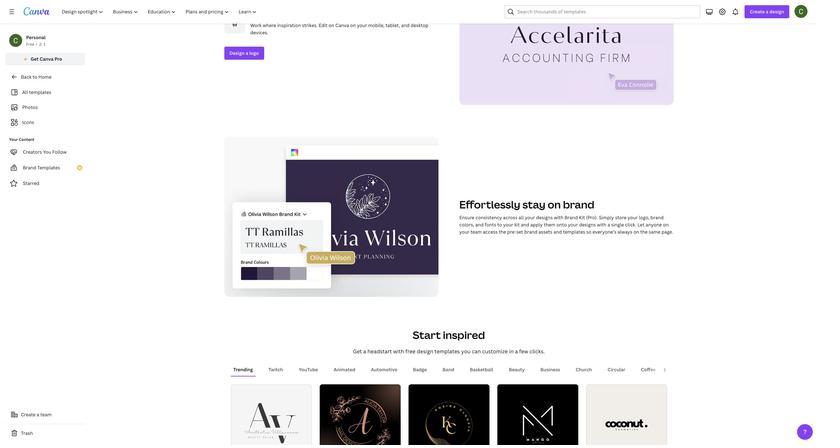 Task type: vqa. For each thing, say whether or not it's contained in the screenshot.
'Introduction to Waves' image
no



Task type: describe. For each thing, give the bounding box(es) containing it.
on up where
[[271, 13, 279, 21]]

0 horizontal spatial the
[[280, 13, 290, 21]]

templates inside the effortlessly stay on brand ensure consistency across all your designs with brand kit (pro). simply store your logo, brand colors, and fonts to your kit and apply them onto your designs with a single click. let anyone on your team access the pre-set brand assets and templates so everyone's always on the same page.
[[563, 229, 586, 235]]

design for design on the go
[[251, 13, 270, 21]]

back to home
[[21, 74, 51, 80]]

your right onto at right
[[568, 222, 578, 228]]

2 vertical spatial templates
[[435, 348, 460, 356]]

effortlessly stay on brand ensure consistency across all your designs with brand kit (pro). simply store your logo, brand colors, and fonts to your kit and apply them onto your designs with a single click. let anyone on your team access the pre-set brand assets and templates so everyone's always on the same page.
[[460, 198, 674, 235]]

logo,
[[639, 215, 650, 221]]

kit
[[579, 215, 585, 221]]

2 horizontal spatial the
[[641, 229, 648, 235]]

icons link
[[9, 116, 81, 129]]

always
[[618, 229, 633, 235]]

your
[[9, 137, 18, 143]]

create a team button
[[5, 409, 85, 422]]

anyone
[[646, 222, 662, 228]]

start inspired
[[413, 329, 485, 343]]

you
[[462, 348, 471, 356]]

assets
[[539, 229, 553, 235]]

a for design a logo
[[246, 50, 248, 56]]

free
[[406, 348, 416, 356]]

youtube button
[[296, 364, 321, 377]]

effortlessly stay on brand image
[[224, 137, 439, 297]]

automotive
[[371, 367, 398, 373]]

let
[[638, 222, 645, 228]]

1 horizontal spatial designs
[[580, 222, 596, 228]]

trash link
[[5, 428, 85, 441]]

all templates
[[22, 89, 51, 95]]

circular button
[[606, 364, 628, 377]]

a for create a design
[[766, 8, 769, 15]]

and down onto at right
[[554, 229, 562, 235]]

trash
[[21, 431, 33, 437]]

to inside the effortlessly stay on brand ensure consistency across all your designs with brand kit (pro). simply store your logo, brand colors, and fonts to your kit and apply them onto your designs with a single click. let anyone on your team access the pre-set brand assets and templates so everyone's always on the same page.
[[498, 222, 502, 228]]

to inside 'back to home' link
[[33, 74, 37, 80]]

Search search field
[[518, 6, 697, 18]]

creators
[[23, 149, 42, 155]]

strikes.
[[302, 22, 318, 28]]

black & white minimalist aesthetic initials font logo image
[[231, 385, 312, 446]]

get canva pro
[[31, 56, 62, 62]]

stay
[[523, 198, 546, 212]]

circular
[[608, 367, 626, 373]]

a for get a headstart with free design templates you can customize in a few clicks.
[[364, 348, 366, 356]]

page.
[[662, 229, 674, 235]]

headstart
[[368, 348, 392, 356]]

team inside create a team button
[[40, 412, 52, 418]]

trending button
[[231, 364, 256, 377]]

2 horizontal spatial with
[[597, 222, 607, 228]]

free •
[[26, 42, 37, 47]]

desktop
[[411, 22, 429, 28]]

design on the go
[[251, 13, 298, 21]]

twitch button
[[266, 364, 286, 377]]

coffee
[[642, 367, 656, 373]]

brand templates
[[23, 165, 60, 171]]

across
[[504, 215, 518, 221]]

devices.
[[251, 29, 269, 36]]

1 horizontal spatial the
[[499, 229, 507, 235]]

consistency
[[476, 215, 502, 221]]

on down let
[[634, 229, 640, 235]]

brand inside the effortlessly stay on brand ensure consistency across all your designs with brand kit (pro). simply store your logo, brand colors, and fonts to your kit and apply them onto your designs with a single click. let anyone on your team access the pre-set brand assets and templates so everyone's always on the same page.
[[565, 215, 578, 221]]

design for design a logo
[[230, 50, 245, 56]]

design a logo link
[[224, 47, 264, 60]]

coffee button
[[639, 364, 659, 377]]

in
[[510, 348, 514, 356]]

on right edit
[[329, 22, 335, 28]]

mobile,
[[368, 22, 385, 28]]

your up click.
[[628, 215, 638, 221]]

create a design
[[751, 8, 785, 15]]

basketball
[[470, 367, 494, 373]]

beauty button
[[507, 364, 528, 377]]

where
[[263, 22, 276, 28]]

0 horizontal spatial designs
[[537, 215, 553, 221]]

ensure
[[460, 215, 475, 221]]

click.
[[626, 222, 637, 228]]

brand inside the brand templates link
[[23, 165, 36, 171]]

and left fonts
[[476, 222, 484, 228]]

effortlessly
[[460, 198, 521, 212]]

you
[[43, 149, 51, 155]]

personal
[[26, 34, 46, 41]]

customize
[[483, 348, 508, 356]]

templates
[[37, 165, 60, 171]]

icons
[[22, 119, 34, 126]]

business
[[541, 367, 561, 373]]

youtube
[[299, 367, 318, 373]]

access
[[483, 229, 498, 235]]

creators you follow link
[[5, 146, 85, 159]]

on left mobile, at the top left of the page
[[350, 22, 356, 28]]

back
[[21, 74, 31, 80]]

your right all
[[525, 215, 535, 221]]

basketball button
[[468, 364, 496, 377]]

•
[[36, 42, 37, 47]]

a for create a team
[[37, 412, 39, 418]]

work
[[251, 22, 262, 28]]

twitch
[[269, 367, 283, 373]]



Task type: locate. For each thing, give the bounding box(es) containing it.
team
[[471, 229, 482, 235], [40, 412, 52, 418]]

0 horizontal spatial templates
[[29, 89, 51, 95]]

1 vertical spatial with
[[597, 222, 607, 228]]

brand
[[23, 165, 36, 171], [565, 215, 578, 221]]

brand up starred
[[23, 165, 36, 171]]

store
[[616, 215, 627, 221]]

2 horizontal spatial templates
[[563, 229, 586, 235]]

everyone's
[[593, 229, 617, 235]]

design right free
[[417, 348, 434, 356]]

design left christina overa icon
[[770, 8, 785, 15]]

kit
[[515, 222, 520, 228]]

design up the work
[[251, 13, 270, 21]]

0 vertical spatial design
[[770, 8, 785, 15]]

templates
[[29, 89, 51, 95], [563, 229, 586, 235], [435, 348, 460, 356]]

1 horizontal spatial create
[[751, 8, 765, 15]]

templates right all
[[29, 89, 51, 95]]

canva
[[336, 22, 349, 28], [40, 56, 53, 62]]

create for create a design
[[751, 8, 765, 15]]

1 vertical spatial brand
[[565, 215, 578, 221]]

brand templates link
[[5, 161, 85, 175]]

design
[[251, 13, 270, 21], [230, 50, 245, 56]]

a inside dropdown button
[[766, 8, 769, 15]]

black and white aesthetic minimalist modern simple typography coconut cosmetics logo image
[[587, 385, 668, 446]]

team up "trash" link
[[40, 412, 52, 418]]

and right tablet,
[[402, 22, 410, 28]]

1 horizontal spatial design
[[251, 13, 270, 21]]

go
[[291, 13, 298, 21]]

1 vertical spatial to
[[498, 222, 502, 228]]

0 vertical spatial to
[[33, 74, 37, 80]]

canva right edit
[[336, 22, 349, 28]]

your down colors,
[[460, 229, 470, 235]]

tablet,
[[386, 22, 400, 28]]

fonts
[[485, 222, 497, 228]]

1 vertical spatial design
[[230, 50, 245, 56]]

simply
[[599, 215, 615, 221]]

few
[[520, 348, 529, 356]]

design left logo
[[230, 50, 245, 56]]

the down let
[[641, 229, 648, 235]]

0 horizontal spatial with
[[394, 348, 404, 356]]

animated
[[334, 367, 356, 373]]

with
[[554, 215, 564, 221], [597, 222, 607, 228], [394, 348, 404, 356]]

2 vertical spatial brand
[[525, 229, 538, 235]]

beauty
[[509, 367, 525, 373]]

0 horizontal spatial to
[[33, 74, 37, 80]]

badge
[[413, 367, 427, 373]]

your inside work where inspiration strikes. edit on canva on your mobile, tablet, and desktop devices.
[[357, 22, 367, 28]]

1 horizontal spatial with
[[554, 215, 564, 221]]

edit
[[319, 22, 328, 28]]

and right kit
[[521, 222, 530, 228]]

follow
[[52, 149, 67, 155]]

0 horizontal spatial team
[[40, 412, 52, 418]]

0 horizontal spatial design
[[417, 348, 434, 356]]

the left "pre-"
[[499, 229, 507, 235]]

0 vertical spatial canva
[[336, 22, 349, 28]]

brand left kit at the right top of the page
[[565, 215, 578, 221]]

1 horizontal spatial design
[[770, 8, 785, 15]]

get canva pro button
[[5, 53, 85, 65]]

design inside dropdown button
[[770, 8, 785, 15]]

on up page.
[[664, 222, 669, 228]]

get
[[31, 56, 39, 62], [353, 348, 362, 356]]

1 vertical spatial create
[[21, 412, 36, 418]]

inspired
[[443, 329, 485, 343]]

set
[[517, 229, 524, 235]]

all
[[22, 89, 28, 95]]

a
[[766, 8, 769, 15], [246, 50, 248, 56], [608, 222, 611, 228], [364, 348, 366, 356], [515, 348, 518, 356], [37, 412, 39, 418]]

design on the go image
[[224, 13, 245, 34]]

get a headstart with free design templates you can customize in a few clicks.
[[353, 348, 545, 356]]

top level navigation element
[[58, 5, 263, 18]]

creators you follow
[[23, 149, 67, 155]]

your content
[[9, 137, 34, 143]]

0 horizontal spatial create
[[21, 412, 36, 418]]

brand down apply
[[525, 229, 538, 235]]

create for create a team
[[21, 412, 36, 418]]

to
[[33, 74, 37, 80], [498, 222, 502, 228]]

the
[[280, 13, 290, 21], [499, 229, 507, 235], [641, 229, 648, 235]]

0 horizontal spatial get
[[31, 56, 39, 62]]

templates down onto at right
[[563, 229, 586, 235]]

1 vertical spatial templates
[[563, 229, 586, 235]]

so
[[587, 229, 592, 235]]

on
[[271, 13, 279, 21], [329, 22, 335, 28], [350, 22, 356, 28], [548, 198, 561, 212], [664, 222, 669, 228], [634, 229, 640, 235]]

your down across at the right
[[504, 222, 514, 228]]

on right stay
[[548, 198, 561, 212]]

all
[[519, 215, 524, 221]]

apply
[[531, 222, 543, 228]]

trending
[[234, 367, 253, 373]]

1 vertical spatial brand
[[651, 215, 664, 221]]

create a design button
[[745, 5, 790, 18]]

1 horizontal spatial canva
[[336, 22, 349, 28]]

0 vertical spatial create
[[751, 8, 765, 15]]

logo
[[250, 50, 259, 56]]

0 vertical spatial designs
[[537, 215, 553, 221]]

home
[[38, 74, 51, 80]]

the up inspiration
[[280, 13, 290, 21]]

photos link
[[9, 101, 81, 114]]

inspiration
[[278, 22, 301, 28]]

create
[[751, 8, 765, 15], [21, 412, 36, 418]]

band button
[[440, 364, 457, 377]]

0 horizontal spatial brand
[[23, 165, 36, 171]]

band
[[443, 367, 455, 373]]

(pro).
[[587, 215, 598, 221]]

a inside button
[[37, 412, 39, 418]]

business button
[[538, 364, 563, 377]]

starred
[[23, 180, 39, 187]]

1 horizontal spatial to
[[498, 222, 502, 228]]

2 vertical spatial with
[[394, 348, 404, 356]]

to right the back
[[33, 74, 37, 80]]

team down colors,
[[471, 229, 482, 235]]

church button
[[574, 364, 595, 377]]

1 vertical spatial get
[[353, 348, 362, 356]]

your
[[357, 22, 367, 28], [525, 215, 535, 221], [628, 215, 638, 221], [504, 222, 514, 228], [568, 222, 578, 228], [460, 229, 470, 235]]

with up onto at right
[[554, 215, 564, 221]]

create a team
[[21, 412, 52, 418]]

None search field
[[505, 5, 701, 18]]

your left mobile, at the top left of the page
[[357, 22, 367, 28]]

to right fonts
[[498, 222, 502, 228]]

rose gold elegant monogram floral circular logo image
[[320, 385, 401, 446]]

brand up anyone
[[651, 215, 664, 221]]

same
[[649, 229, 661, 235]]

1 vertical spatial design
[[417, 348, 434, 356]]

content
[[19, 137, 34, 143]]

0 vertical spatial templates
[[29, 89, 51, 95]]

get for get a headstart with free design templates you can customize in a few clicks.
[[353, 348, 362, 356]]

create inside button
[[21, 412, 36, 418]]

onto
[[557, 222, 567, 228]]

1 horizontal spatial get
[[353, 348, 362, 356]]

brand up kit at the right top of the page
[[563, 198, 595, 212]]

1 vertical spatial designs
[[580, 222, 596, 228]]

0 vertical spatial with
[[554, 215, 564, 221]]

1 horizontal spatial brand
[[563, 198, 595, 212]]

all templates link
[[9, 86, 81, 99]]

1 vertical spatial canva
[[40, 56, 53, 62]]

get down •
[[31, 56, 39, 62]]

designs up them
[[537, 215, 553, 221]]

create inside dropdown button
[[751, 8, 765, 15]]

1 horizontal spatial templates
[[435, 348, 460, 356]]

white black m letter design business identity for digital design company logo image
[[498, 385, 579, 446]]

1 horizontal spatial team
[[471, 229, 482, 235]]

0 vertical spatial team
[[471, 229, 482, 235]]

get inside button
[[31, 56, 39, 62]]

church
[[576, 367, 592, 373]]

with left free
[[394, 348, 404, 356]]

and inside work where inspiration strikes. edit on canva on your mobile, tablet, and desktop devices.
[[402, 22, 410, 28]]

animated button
[[331, 364, 358, 377]]

1 vertical spatial team
[[40, 412, 52, 418]]

0 horizontal spatial canva
[[40, 56, 53, 62]]

gold luxury initial circle logo image
[[409, 385, 490, 446]]

get for get canva pro
[[31, 56, 39, 62]]

get left headstart
[[353, 348, 362, 356]]

0 vertical spatial brand
[[563, 198, 595, 212]]

0 horizontal spatial design
[[230, 50, 245, 56]]

canva inside button
[[40, 56, 53, 62]]

1 horizontal spatial brand
[[565, 215, 578, 221]]

photos
[[22, 104, 38, 110]]

0 horizontal spatial brand
[[525, 229, 538, 235]]

team inside the effortlessly stay on brand ensure consistency across all your designs with brand kit (pro). simply store your logo, brand colors, and fonts to your kit and apply them onto your designs with a single click. let anyone on your team access the pre-set brand assets and templates so everyone's always on the same page.
[[471, 229, 482, 235]]

designs
[[537, 215, 553, 221], [580, 222, 596, 228]]

back to home link
[[5, 71, 85, 84]]

with up everyone's
[[597, 222, 607, 228]]

work where inspiration strikes. edit on canva on your mobile, tablet, and desktop devices.
[[251, 22, 429, 36]]

colors,
[[460, 222, 475, 228]]

0 vertical spatial get
[[31, 56, 39, 62]]

free
[[26, 42, 34, 47]]

them
[[544, 222, 556, 228]]

starred link
[[5, 177, 85, 190]]

canva inside work where inspiration strikes. edit on canva on your mobile, tablet, and desktop devices.
[[336, 22, 349, 28]]

design
[[770, 8, 785, 15], [417, 348, 434, 356]]

designs up so
[[580, 222, 596, 228]]

pro
[[55, 56, 62, 62]]

2 horizontal spatial brand
[[651, 215, 664, 221]]

a inside the effortlessly stay on brand ensure consistency across all your designs with brand kit (pro). simply store your logo, brand colors, and fonts to your kit and apply them onto your designs with a single click. let anyone on your team access the pre-set brand assets and templates so everyone's always on the same page.
[[608, 222, 611, 228]]

templates down the start inspired
[[435, 348, 460, 356]]

0 vertical spatial design
[[251, 13, 270, 21]]

clicks.
[[530, 348, 545, 356]]

christina overa image
[[795, 5, 808, 18]]

0 vertical spatial brand
[[23, 165, 36, 171]]

canva left pro
[[40, 56, 53, 62]]



